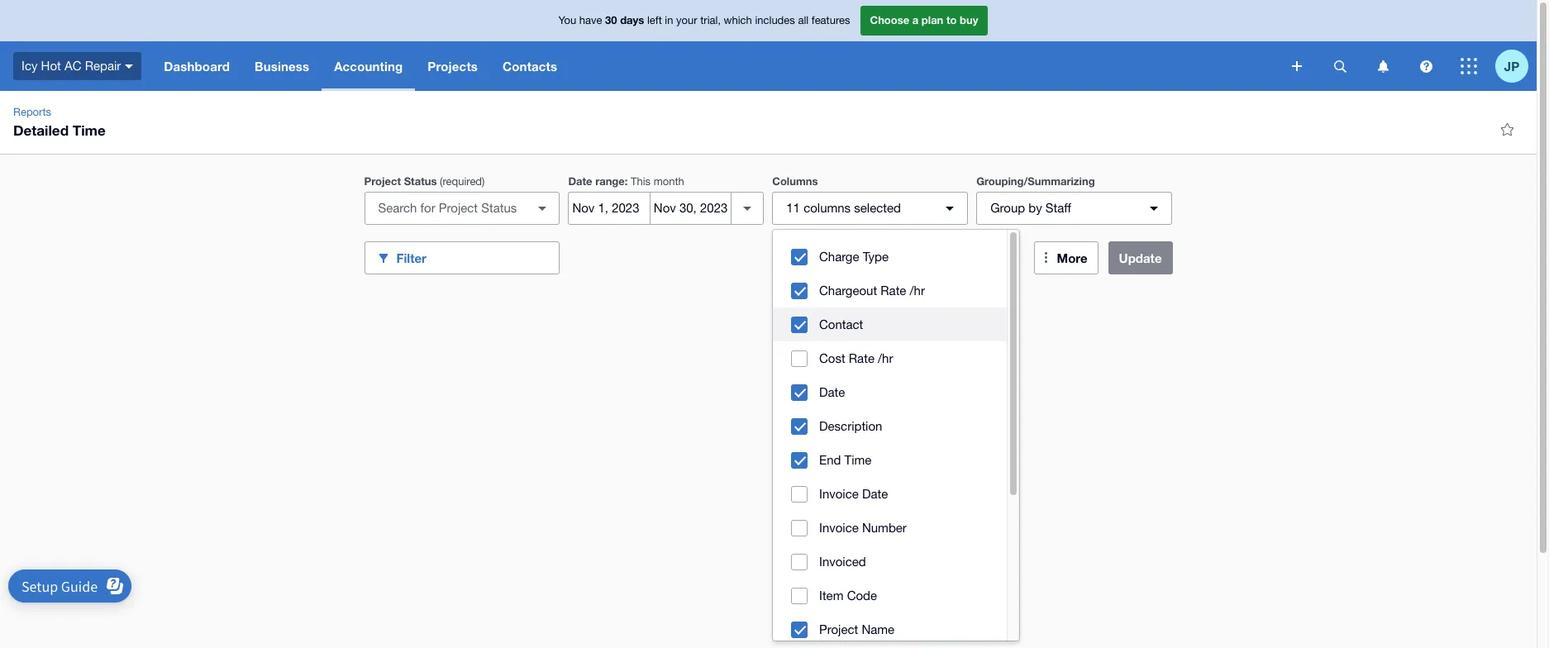 Task type: describe. For each thing, give the bounding box(es) containing it.
more
[[1057, 251, 1088, 265]]

which
[[724, 14, 752, 27]]

open image
[[526, 192, 559, 225]]

ac
[[64, 59, 81, 73]]

date for date
[[819, 385, 845, 399]]

features
[[812, 14, 850, 27]]

contact
[[819, 318, 864, 332]]

includes
[[755, 14, 795, 27]]

filter button
[[364, 241, 560, 275]]

(
[[440, 175, 443, 188]]

description button
[[773, 409, 1007, 443]]

dashboard link
[[152, 41, 242, 91]]

update button
[[1108, 241, 1173, 275]]

icy
[[21, 59, 38, 73]]

range
[[595, 174, 625, 188]]

group by staff
[[991, 201, 1072, 215]]

cost
[[819, 351, 846, 365]]

invoice date button
[[773, 477, 1007, 511]]

columns
[[773, 174, 818, 188]]

plan
[[922, 13, 944, 27]]

in
[[665, 14, 673, 27]]

item
[[819, 589, 844, 603]]

this
[[631, 175, 651, 188]]

chargeout rate /hr button
[[773, 274, 1007, 308]]

columns
[[804, 201, 851, 215]]

date inside invoice date button
[[862, 487, 888, 501]]

/hr for cost rate /hr
[[878, 351, 893, 365]]

rate for chargeout
[[881, 284, 907, 298]]

list box containing charge type
[[773, 230, 1007, 648]]

your
[[676, 14, 698, 27]]

invoice for invoice number
[[819, 521, 859, 535]]

reports
[[13, 106, 51, 118]]

cost rate /hr button
[[773, 342, 1007, 375]]

Select start date field
[[569, 193, 650, 224]]

choose a plan to buy
[[870, 13, 979, 27]]

required
[[443, 175, 482, 188]]

time inside button
[[845, 453, 872, 467]]

)
[[482, 175, 485, 188]]

number
[[862, 521, 907, 535]]

chargeout
[[819, 284, 877, 298]]

11
[[787, 201, 800, 215]]

invoice number button
[[773, 511, 1007, 545]]

charge
[[819, 250, 860, 264]]

repair
[[85, 59, 121, 73]]

left
[[647, 14, 662, 27]]

type
[[863, 250, 889, 264]]

selected
[[854, 201, 901, 215]]

project for project status ( required )
[[364, 174, 401, 188]]

icy hot ac repair
[[21, 59, 121, 73]]

group by staff button
[[977, 192, 1173, 225]]

cost rate /hr
[[819, 351, 893, 365]]

add to favourites image
[[1491, 112, 1524, 146]]

item code button
[[773, 579, 1007, 613]]

group
[[991, 201, 1025, 215]]

grouping/summarizing
[[977, 174, 1095, 188]]

group containing charge type
[[773, 230, 1020, 648]]

you have 30 days left in your trial, which includes all features
[[559, 13, 850, 27]]

dashboard
[[164, 59, 230, 74]]

jp
[[1505, 58, 1520, 73]]

11 columns selected
[[787, 201, 901, 215]]

projects
[[428, 59, 478, 74]]

contacts
[[503, 59, 558, 74]]

item code
[[819, 589, 877, 603]]

/hr for chargeout rate /hr
[[910, 284, 925, 298]]

you
[[559, 14, 576, 27]]

invoice for invoice date
[[819, 487, 859, 501]]

:
[[625, 174, 628, 188]]

project name
[[819, 623, 895, 637]]

date button
[[773, 375, 1007, 409]]

code
[[847, 589, 877, 603]]

accounting
[[334, 59, 403, 74]]

update
[[1119, 251, 1162, 265]]

invoice date
[[819, 487, 888, 501]]

svg image inside icy hot ac repair popup button
[[125, 64, 133, 68]]

invoiced button
[[773, 545, 1007, 579]]



Task type: vqa. For each thing, say whether or not it's contained in the screenshot.
Learn associated with Learn Xero
no



Task type: locate. For each thing, give the bounding box(es) containing it.
Select end date field
[[651, 193, 731, 224]]

/hr up contact button
[[910, 284, 925, 298]]

project
[[364, 174, 401, 188], [819, 623, 859, 637]]

staff
[[1046, 201, 1072, 215]]

banner
[[0, 0, 1537, 91]]

1 vertical spatial /hr
[[878, 351, 893, 365]]

navigation inside banner
[[152, 41, 1281, 91]]

description
[[819, 419, 883, 433]]

navigation containing dashboard
[[152, 41, 1281, 91]]

date inside button
[[819, 385, 845, 399]]

end
[[819, 453, 841, 467]]

0 vertical spatial time
[[73, 122, 106, 139]]

chargeout rate /hr
[[819, 284, 925, 298]]

date range : this month
[[568, 174, 685, 188]]

end time
[[819, 453, 872, 467]]

1 horizontal spatial project
[[819, 623, 859, 637]]

1 horizontal spatial time
[[845, 453, 872, 467]]

reports link
[[7, 104, 58, 121]]

/hr inside chargeout rate /hr button
[[910, 284, 925, 298]]

date up number
[[862, 487, 888, 501]]

filter
[[396, 250, 427, 265]]

/hr inside cost rate /hr button
[[878, 351, 893, 365]]

more button
[[1034, 241, 1099, 275]]

Search for Project Status text field
[[365, 193, 530, 224]]

time right detailed on the left of page
[[73, 122, 106, 139]]

business button
[[242, 41, 322, 91]]

list box
[[773, 230, 1007, 648]]

svg image
[[1461, 58, 1478, 74], [1378, 60, 1389, 72], [1420, 60, 1433, 72], [1292, 61, 1302, 71]]

0 vertical spatial date
[[568, 174, 592, 188]]

accounting button
[[322, 41, 415, 91]]

invoiced
[[819, 555, 866, 569]]

30
[[605, 13, 617, 27]]

invoice down end time at right
[[819, 487, 859, 501]]

group
[[773, 230, 1020, 648]]

contact button
[[773, 308, 1007, 342]]

0 horizontal spatial /hr
[[878, 351, 893, 365]]

time
[[73, 122, 106, 139], [845, 453, 872, 467]]

0 vertical spatial rate
[[881, 284, 907, 298]]

1 horizontal spatial svg image
[[1334, 60, 1347, 72]]

end time button
[[773, 443, 1007, 477]]

project for project name
[[819, 623, 859, 637]]

0 vertical spatial invoice
[[819, 487, 859, 501]]

0 horizontal spatial project
[[364, 174, 401, 188]]

2 invoice from the top
[[819, 521, 859, 535]]

1 vertical spatial date
[[819, 385, 845, 399]]

charge type
[[819, 250, 889, 264]]

name
[[862, 623, 895, 637]]

time inside reports detailed time
[[73, 122, 106, 139]]

rate down charge type button
[[881, 284, 907, 298]]

1 horizontal spatial date
[[819, 385, 845, 399]]

project inside button
[[819, 623, 859, 637]]

project down item
[[819, 623, 859, 637]]

date left "range"
[[568, 174, 592, 188]]

projects button
[[415, 41, 490, 91]]

rate
[[881, 284, 907, 298], [849, 351, 875, 365]]

rate right cost at the bottom right of the page
[[849, 351, 875, 365]]

to
[[947, 13, 957, 27]]

1 vertical spatial rate
[[849, 351, 875, 365]]

1 vertical spatial project
[[819, 623, 859, 637]]

invoice up "invoiced"
[[819, 521, 859, 535]]

/hr up the date button
[[878, 351, 893, 365]]

charge type button
[[773, 240, 1007, 274]]

0 vertical spatial project
[[364, 174, 401, 188]]

contacts button
[[490, 41, 570, 91]]

by
[[1029, 201, 1042, 215]]

choose
[[870, 13, 910, 27]]

date down cost at the bottom right of the page
[[819, 385, 845, 399]]

project status ( required )
[[364, 174, 485, 188]]

0 horizontal spatial time
[[73, 122, 106, 139]]

navigation
[[152, 41, 1281, 91]]

project left status
[[364, 174, 401, 188]]

0 vertical spatial /hr
[[910, 284, 925, 298]]

date
[[568, 174, 592, 188], [819, 385, 845, 399], [862, 487, 888, 501]]

2 vertical spatial date
[[862, 487, 888, 501]]

None field
[[364, 192, 560, 225]]

/hr
[[910, 284, 925, 298], [878, 351, 893, 365]]

rate for cost
[[849, 351, 875, 365]]

1 vertical spatial invoice
[[819, 521, 859, 535]]

detailed
[[13, 122, 69, 139]]

reports detailed time
[[13, 106, 106, 139]]

business
[[255, 59, 309, 74]]

1 vertical spatial time
[[845, 453, 872, 467]]

icy hot ac repair button
[[0, 41, 152, 91]]

invoice number
[[819, 521, 907, 535]]

date for date range : this month
[[568, 174, 592, 188]]

list of convenience dates image
[[731, 192, 764, 225]]

time right end
[[845, 453, 872, 467]]

month
[[654, 175, 685, 188]]

all
[[798, 14, 809, 27]]

invoice
[[819, 487, 859, 501], [819, 521, 859, 535]]

trial,
[[701, 14, 721, 27]]

days
[[620, 13, 644, 27]]

svg image
[[1334, 60, 1347, 72], [125, 64, 133, 68]]

hot
[[41, 59, 61, 73]]

2 horizontal spatial date
[[862, 487, 888, 501]]

have
[[579, 14, 602, 27]]

status
[[404, 174, 437, 188]]

buy
[[960, 13, 979, 27]]

0 horizontal spatial date
[[568, 174, 592, 188]]

a
[[913, 13, 919, 27]]

1 horizontal spatial rate
[[881, 284, 907, 298]]

project name button
[[773, 613, 1007, 647]]

1 invoice from the top
[[819, 487, 859, 501]]

jp button
[[1496, 41, 1537, 91]]

0 horizontal spatial svg image
[[125, 64, 133, 68]]

0 horizontal spatial rate
[[849, 351, 875, 365]]

1 horizontal spatial /hr
[[910, 284, 925, 298]]

banner containing jp
[[0, 0, 1537, 91]]



